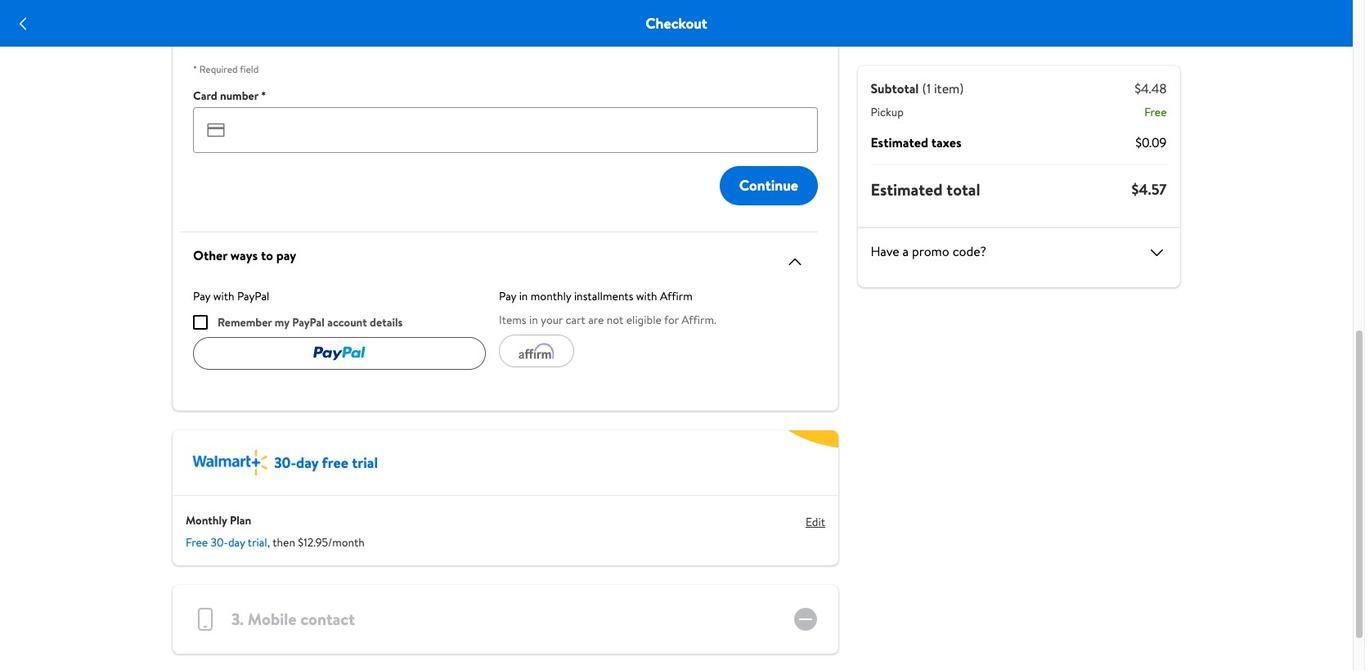 Task type: vqa. For each thing, say whether or not it's contained in the screenshot.
second $10 from left
no



Task type: locate. For each thing, give the bounding box(es) containing it.
with
[[213, 288, 234, 304], [636, 288, 657, 304]]

1 estimated from the top
[[871, 133, 929, 151]]

eligible
[[626, 312, 662, 328]]

estimated for estimated taxes
[[871, 133, 929, 151]]

promo
[[913, 242, 950, 260]]

mobile
[[248, 608, 297, 630]]

free down $4.48
[[1145, 104, 1167, 120]]

pay for pay in monthly installments with affirm items in your cart are not eligible for affirm.
[[499, 288, 516, 304]]

0 vertical spatial estimated
[[871, 133, 929, 151]]

total
[[947, 178, 981, 200]]

* required field
[[193, 62, 259, 76]]

free down monthly
[[186, 534, 208, 551]]

paypal for my
[[292, 314, 325, 331]]

0 vertical spatial *
[[193, 62, 197, 76]]

0 vertical spatial 30-
[[274, 452, 296, 472]]

edit button
[[806, 509, 825, 535]]

day
[[296, 452, 318, 472], [228, 534, 245, 551]]

account
[[327, 314, 367, 331]]

1 horizontal spatial pay
[[499, 288, 516, 304]]

other ways to pay
[[193, 246, 296, 264]]

2 estimated from the top
[[871, 178, 943, 200]]

1 vertical spatial day
[[228, 534, 245, 551]]

trial
[[352, 452, 378, 472], [248, 534, 267, 551]]

0 horizontal spatial day
[[228, 534, 245, 551]]

,
[[267, 534, 270, 551]]

1 vertical spatial in
[[529, 312, 538, 328]]

continue
[[739, 175, 798, 195]]

day left free
[[296, 452, 318, 472]]

pickup
[[871, 104, 904, 120]]

are
[[588, 312, 604, 328]]

1 horizontal spatial trial
[[352, 452, 378, 472]]

with up remember
[[213, 288, 234, 304]]

1 horizontal spatial paypal
[[292, 314, 325, 331]]

30- left free
[[274, 452, 296, 472]]

pay up remember my paypal account details option
[[193, 288, 210, 304]]

monthly
[[186, 512, 227, 529]]

with inside pay in monthly installments with affirm items in your cart are not eligible for affirm.
[[636, 288, 657, 304]]

1 vertical spatial free
[[186, 534, 208, 551]]

1 horizontal spatial day
[[296, 452, 318, 472]]

estimated
[[871, 133, 929, 151], [871, 178, 943, 200]]

0 vertical spatial day
[[296, 452, 318, 472]]

0 vertical spatial free
[[1145, 104, 1167, 120]]

1 vertical spatial 30-
[[211, 534, 228, 551]]

1 horizontal spatial 30-
[[274, 452, 296, 472]]

affirm image
[[519, 342, 555, 360]]

30-day free trial
[[274, 452, 378, 472]]

0 vertical spatial trial
[[352, 452, 378, 472]]

1 vertical spatial paypal
[[292, 314, 325, 331]]

0 horizontal spatial paypal
[[237, 288, 270, 304]]

*
[[193, 62, 197, 76], [261, 88, 266, 104]]

card
[[193, 88, 217, 104]]

pay up items
[[499, 288, 516, 304]]

0 vertical spatial in
[[519, 288, 528, 304]]

1 horizontal spatial with
[[636, 288, 657, 304]]

free
[[1145, 104, 1167, 120], [186, 534, 208, 551]]

3.
[[232, 608, 244, 630]]

contact
[[301, 608, 355, 630]]

cart
[[566, 312, 586, 328]]

to
[[261, 246, 273, 264]]

estimated down estimated taxes
[[871, 178, 943, 200]]

0 horizontal spatial 30-
[[211, 534, 228, 551]]

0 vertical spatial paypal
[[237, 288, 270, 304]]

0 horizontal spatial in
[[519, 288, 528, 304]]

1 with from the left
[[213, 288, 234, 304]]

with up the eligible
[[636, 288, 657, 304]]

30- down monthly
[[211, 534, 228, 551]]

estimated down pickup
[[871, 133, 929, 151]]

paypal right my
[[292, 314, 325, 331]]

trial right free
[[352, 452, 378, 472]]

your
[[541, 312, 563, 328]]

item)
[[935, 79, 965, 97]]

1 vertical spatial trial
[[248, 534, 267, 551]]

trial left then
[[248, 534, 267, 551]]

in up items
[[519, 288, 528, 304]]

subtotal (1 item)
[[871, 79, 965, 97]]

then
[[273, 534, 295, 551]]

pay
[[193, 288, 210, 304], [499, 288, 516, 304]]

estimated taxes
[[871, 133, 962, 151]]

1 horizontal spatial *
[[261, 88, 266, 104]]

monthly plan free 30-day trial , then $12.95/month
[[186, 512, 365, 551]]

details
[[370, 314, 403, 331]]

0 horizontal spatial free
[[186, 534, 208, 551]]

free 30-day trial,then $12.95 per month element
[[186, 534, 365, 551]]

free
[[322, 452, 348, 472]]

30-
[[274, 452, 296, 472], [211, 534, 228, 551]]

0 horizontal spatial with
[[213, 288, 234, 304]]

in left your
[[529, 312, 538, 328]]

1 pay from the left
[[193, 288, 210, 304]]

1 vertical spatial estimated
[[871, 178, 943, 200]]

$0.09
[[1136, 133, 1167, 151]]

trial inside the monthly plan free 30-day trial , then $12.95/month
[[248, 534, 267, 551]]

card number *
[[193, 88, 266, 104]]

taxes
[[932, 133, 962, 151]]

2 with from the left
[[636, 288, 657, 304]]

in
[[519, 288, 528, 304], [529, 312, 538, 328]]

0 horizontal spatial pay
[[193, 288, 210, 304]]

Card number * text field
[[193, 107, 818, 153]]

number
[[220, 88, 258, 104]]

2 pay from the left
[[499, 288, 516, 304]]

back image
[[13, 13, 33, 33]]

pay inside pay in monthly installments with affirm items in your cart are not eligible for affirm.
[[499, 288, 516, 304]]

paypal up remember
[[237, 288, 270, 304]]

items
[[499, 312, 527, 328]]

paypal
[[237, 288, 270, 304], [292, 314, 325, 331]]

day down plan
[[228, 534, 245, 551]]

* right number
[[261, 88, 266, 104]]

edit
[[806, 514, 825, 530]]

0 horizontal spatial trial
[[248, 534, 267, 551]]

30- inside the monthly plan free 30-day trial , then $12.95/month
[[211, 534, 228, 551]]

3. mobile contact
[[232, 608, 355, 630]]

* left the required
[[193, 62, 197, 76]]



Task type: describe. For each thing, give the bounding box(es) containing it.
for
[[664, 312, 679, 328]]

have a promo code?
[[871, 242, 987, 260]]

wplus logo splash page image
[[192, 450, 268, 475]]

pay
[[276, 246, 296, 264]]

free inside the monthly plan free 30-day trial , then $12.95/month
[[186, 534, 208, 551]]

Remember my PayPal account details checkbox
[[193, 315, 208, 330]]

remember my paypal account details
[[218, 314, 403, 331]]

monthly
[[531, 288, 572, 304]]

1 horizontal spatial in
[[529, 312, 538, 328]]

other ways to pay image
[[785, 252, 805, 272]]

subtotal
[[871, 79, 920, 97]]

affirm
[[660, 288, 693, 304]]

paypal for with
[[237, 288, 270, 304]]

estimated for estimated total
[[871, 178, 943, 200]]

required
[[199, 62, 238, 76]]

field
[[240, 62, 259, 76]]

pay with paypal
[[193, 288, 270, 304]]

$12.95/month
[[298, 534, 365, 551]]

(1
[[923, 79, 931, 97]]

a
[[903, 242, 909, 260]]

0 horizontal spatial *
[[193, 62, 197, 76]]

my
[[275, 314, 290, 331]]

pay for pay with paypal
[[193, 288, 210, 304]]

$4.48
[[1135, 79, 1167, 97]]

plan
[[230, 512, 251, 529]]

1 horizontal spatial free
[[1145, 104, 1167, 120]]

day inside the monthly plan free 30-day trial , then $12.95/month
[[228, 534, 245, 551]]

continue button
[[720, 166, 818, 205]]

$4.57
[[1132, 179, 1167, 200]]

estimated total
[[871, 178, 981, 200]]

checkout
[[646, 13, 708, 34]]

have
[[871, 242, 900, 260]]

1 vertical spatial *
[[261, 88, 266, 104]]

have a promo code? image
[[1148, 243, 1167, 262]]

other
[[193, 246, 227, 264]]

installments
[[574, 288, 634, 304]]

affirm.
[[682, 312, 717, 328]]

remember
[[218, 314, 272, 331]]

wplus logo splash page 30-day free trial element
[[192, 450, 378, 475]]

pay in monthly installments with affirm items in your cart are not eligible for affirm.
[[499, 288, 717, 328]]

not
[[607, 312, 624, 328]]

ways
[[231, 246, 258, 264]]

code?
[[953, 242, 987, 260]]



